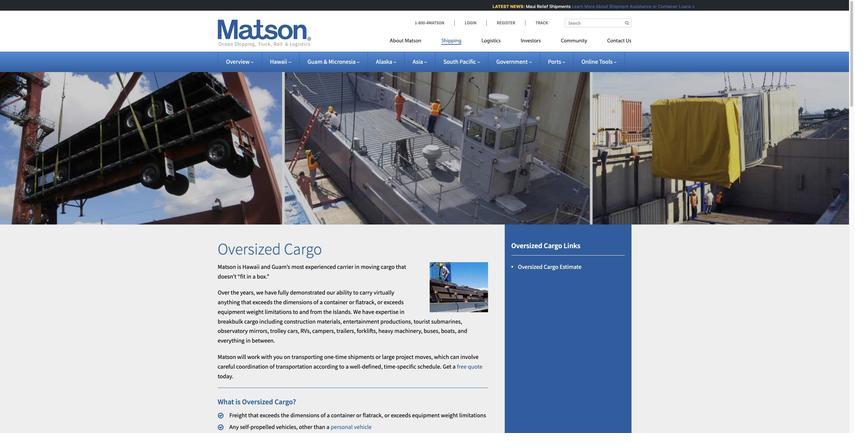 Task type: describe. For each thing, give the bounding box(es) containing it.
learn
[[571, 4, 582, 9]]

rvs,
[[301, 327, 311, 335]]

1 vertical spatial container
[[331, 412, 355, 419]]

maui
[[525, 4, 534, 9]]

self-
[[240, 423, 251, 431]]

we
[[354, 308, 361, 316]]

oversized for oversized cargo links
[[512, 241, 543, 250]]

oversized construction materials being prepared for breakbulk shipping. image
[[430, 262, 488, 312]]

1 horizontal spatial have
[[362, 308, 375, 316]]

estimate
[[560, 263, 582, 271]]

login link
[[455, 20, 487, 26]]

between.
[[252, 337, 275, 345]]

latest news: maui relief shipments learn more about shipment assistance or container loans >
[[491, 4, 694, 9]]

of inside matson will work with you on transporting one-time shipments or large project moves, which can involve careful coordination of transportation according to a well-defined, time-specific schedule. get a
[[270, 363, 275, 371]]

cargo inside over the years, we have fully demonstrated our ability to carry virtually anything that exceeds the dimensions of a container or flatrack, or exceeds equipment weight limitations to and from the islands. we have expertise in breakbulk cargo including construction materials, entertainment productions, tourist submarines, observatory mirrors, trolley cars, rvs, campers, trailers, forklifts, heavy machinery, buses, boats, and everything in between.
[[244, 318, 258, 325]]

heavy
[[379, 327, 394, 335]]

overview
[[226, 58, 250, 65]]

demonstrated
[[290, 289, 326, 297]]

register link
[[487, 20, 526, 26]]

our
[[327, 289, 335, 297]]

freight that exceeds the dimensions of a container or flatrack, or exceeds equipment weight limitations
[[230, 412, 486, 419]]

personal
[[331, 423, 353, 431]]

alaska link
[[376, 58, 397, 65]]

blue matson logo with ocean, shipping, truck, rail and logistics written beneath it. image
[[218, 20, 311, 47]]

1 vertical spatial weight
[[441, 412, 458, 419]]

transporting
[[292, 353, 323, 361]]

moves,
[[415, 353, 433, 361]]

which
[[434, 353, 449, 361]]

expertise
[[376, 308, 399, 316]]

personal vehicle link
[[331, 423, 372, 431]]

alaska
[[376, 58, 393, 65]]

a inside over the years, we have fully demonstrated our ability to carry virtually anything that exceeds the dimensions of a container or flatrack, or exceeds equipment weight limitations to and from the islands. we have expertise in breakbulk cargo including construction materials, entertainment productions, tourist submarines, observatory mirrors, trolley cars, rvs, campers, trailers, forklifts, heavy machinery, buses, boats, and everything in between.
[[320, 299, 323, 306]]

login
[[465, 20, 477, 26]]

in up productions,
[[400, 308, 405, 316]]

oversized cargo estimate
[[518, 263, 582, 271]]

free quote link
[[457, 363, 483, 371]]

online tools link
[[582, 58, 617, 65]]

what
[[218, 397, 234, 407]]

today.
[[218, 372, 234, 380]]

vehicle
[[354, 423, 372, 431]]

is for what
[[236, 397, 241, 407]]

matson will work with you on transporting one-time shipments or large project moves, which can involve careful coordination of transportation according to a well-defined, time-specific schedule. get a
[[218, 353, 479, 371]]

shipping
[[442, 38, 462, 44]]

1-
[[415, 20, 419, 26]]

community
[[561, 38, 588, 44]]

can
[[451, 353, 460, 361]]

shipments
[[548, 4, 570, 9]]

1 vertical spatial flatrack,
[[363, 412, 383, 419]]

is for matson
[[237, 263, 241, 271]]

carrier
[[337, 263, 354, 271]]

dimensions inside over the years, we have fully demonstrated our ability to carry virtually anything that exceeds the dimensions of a container or flatrack, or exceeds equipment weight limitations to and from the islands. we have expertise in breakbulk cargo including construction materials, entertainment productions, tourist submarines, observatory mirrors, trolley cars, rvs, campers, trailers, forklifts, heavy machinery, buses, boats, and everything in between.
[[283, 299, 313, 306]]

tools
[[600, 58, 613, 65]]

free quote today.
[[218, 363, 483, 380]]

cargo for oversized cargo estimate
[[544, 263, 559, 271]]

register
[[497, 20, 516, 26]]

matson for matson will work with you on transporting one-time shipments or large project moves, which can involve careful coordination of transportation according to a well-defined, time-specific schedule. get a
[[218, 353, 236, 361]]

4matson
[[427, 20, 445, 26]]

in down mirrors,
[[246, 337, 251, 345]]

guam's
[[272, 263, 290, 271]]

shipment
[[608, 4, 627, 9]]

including
[[260, 318, 283, 325]]

ability
[[337, 289, 352, 297]]

specific
[[398, 363, 417, 371]]

oversized for oversized cargo
[[218, 239, 281, 259]]

transportation
[[276, 363, 312, 371]]

everything
[[218, 337, 245, 345]]

than
[[314, 423, 326, 431]]

shipments
[[348, 353, 375, 361]]

guam & micronesia
[[308, 58, 356, 65]]

"fit
[[238, 273, 246, 280]]

years,
[[240, 289, 255, 297]]

machinery,
[[395, 327, 423, 335]]

over
[[218, 289, 230, 297]]

islands.
[[333, 308, 352, 316]]

campers,
[[312, 327, 336, 335]]

guam
[[308, 58, 323, 65]]

overview link
[[226, 58, 254, 65]]

matson for matson is hawaii and guam's most experienced carrier in moving cargo that doesn't "fit in a box."
[[218, 263, 236, 271]]

contact us
[[608, 38, 632, 44]]

free
[[457, 363, 467, 371]]

boats,
[[441, 327, 457, 335]]

logistics link
[[472, 35, 511, 49]]

the up materials,
[[324, 308, 332, 316]]

project
[[396, 353, 414, 361]]

trolley
[[270, 327, 287, 335]]

get
[[443, 363, 452, 371]]

with
[[261, 353, 272, 361]]

1 horizontal spatial limitations
[[460, 412, 486, 419]]

in right "fit at bottom
[[247, 273, 252, 280]]

asia
[[413, 58, 423, 65]]

hawaii link
[[270, 58, 291, 65]]

one-
[[324, 353, 336, 361]]

government link
[[497, 58, 532, 65]]

pacific
[[460, 58, 476, 65]]

Search search field
[[565, 19, 632, 27]]



Task type: locate. For each thing, give the bounding box(es) containing it.
quote
[[468, 363, 483, 371]]

track link
[[526, 20, 548, 26]]

matson inside matson is hawaii and guam's most experienced carrier in moving cargo that doesn't "fit in a box."
[[218, 263, 236, 271]]

container up "personal"
[[331, 412, 355, 419]]

from
[[310, 308, 322, 316]]

a inside matson is hawaii and guam's most experienced carrier in moving cargo that doesn't "fit in a box."
[[253, 273, 256, 280]]

defined,
[[362, 363, 383, 371]]

have right "we"
[[362, 308, 375, 316]]

investors link
[[511, 35, 551, 49]]

2 vertical spatial matson
[[218, 353, 236, 361]]

2 vertical spatial to
[[339, 363, 345, 371]]

south
[[444, 58, 459, 65]]

to
[[354, 289, 359, 297], [293, 308, 298, 316], [339, 363, 345, 371]]

1 vertical spatial limitations
[[460, 412, 486, 419]]

over the years, we have fully demonstrated our ability to carry virtually anything that exceeds the dimensions of a container or flatrack, or exceeds equipment weight limitations to and from the islands. we have expertise in breakbulk cargo including construction materials, entertainment productions, tourist submarines, observatory mirrors, trolley cars, rvs, campers, trailers, forklifts, heavy machinery, buses, boats, and everything in between.
[[218, 289, 468, 345]]

other
[[299, 423, 313, 431]]

is
[[237, 263, 241, 271], [236, 397, 241, 407]]

oversized up oversized cargo estimate link
[[512, 241, 543, 250]]

1-800-4matson
[[415, 20, 445, 26]]

to inside matson will work with you on transporting one-time shipments or large project moves, which can involve careful coordination of transportation according to a well-defined, time-specific schedule. get a
[[339, 363, 345, 371]]

1 vertical spatial and
[[300, 308, 309, 316]]

that down what is oversized cargo? on the left
[[248, 412, 259, 419]]

1 vertical spatial have
[[362, 308, 375, 316]]

limitations inside over the years, we have fully demonstrated our ability to carry virtually anything that exceeds the dimensions of a container or flatrack, or exceeds equipment weight limitations to and from the islands. we have expertise in breakbulk cargo including construction materials, entertainment productions, tourist submarines, observatory mirrors, trolley cars, rvs, campers, trailers, forklifts, heavy machinery, buses, boats, and everything in between.
[[265, 308, 292, 316]]

oversized cargo links
[[512, 241, 581, 250]]

the right over
[[231, 289, 239, 297]]

0 vertical spatial equipment
[[218, 308, 246, 316]]

is up "fit at bottom
[[237, 263, 241, 271]]

about up alaska link
[[390, 38, 404, 44]]

us
[[626, 38, 632, 44]]

of
[[314, 299, 319, 306], [270, 363, 275, 371], [321, 412, 326, 419]]

matson down the 1-
[[405, 38, 422, 44]]

news:
[[509, 4, 524, 9]]

cars,
[[288, 327, 300, 335]]

search image
[[625, 21, 630, 25]]

work
[[247, 353, 260, 361]]

the up the vehicles,
[[281, 412, 289, 419]]

well-
[[350, 363, 362, 371]]

matson inside the top menu navigation
[[405, 38, 422, 44]]

0 horizontal spatial of
[[270, 363, 275, 371]]

2 vertical spatial and
[[458, 327, 468, 335]]

0 vertical spatial matson
[[405, 38, 422, 44]]

1 vertical spatial about
[[390, 38, 404, 44]]

0 horizontal spatial cargo
[[244, 318, 258, 325]]

of down with
[[270, 363, 275, 371]]

to up construction
[[293, 308, 298, 316]]

time
[[336, 353, 347, 361]]

hawaii down blue matson logo with ocean, shipping, truck, rail and logistics written beneath it.
[[270, 58, 287, 65]]

container inside over the years, we have fully demonstrated our ability to carry virtually anything that exceeds the dimensions of a container or flatrack, or exceeds equipment weight limitations to and from the islands. we have expertise in breakbulk cargo including construction materials, entertainment productions, tourist submarines, observatory mirrors, trolley cars, rvs, campers, trailers, forklifts, heavy machinery, buses, boats, and everything in between.
[[324, 299, 348, 306]]

forklifts,
[[357, 327, 378, 335]]

on
[[284, 353, 291, 361]]

carry
[[360, 289, 373, 297]]

loans
[[678, 4, 690, 9]]

oversized up freight
[[242, 397, 273, 407]]

and up construction
[[300, 308, 309, 316]]

flatrack, up vehicle
[[363, 412, 383, 419]]

to left carry
[[354, 289, 359, 297]]

oversized for oversized cargo estimate
[[518, 263, 543, 271]]

cargo
[[284, 239, 322, 259], [544, 241, 563, 250], [544, 263, 559, 271]]

logistics
[[482, 38, 501, 44]]

any self-propelled vehicles, other than a personal vehicle
[[230, 423, 372, 431]]

dimensions up other
[[291, 412, 320, 419]]

0 vertical spatial have
[[265, 289, 277, 297]]

the
[[231, 289, 239, 297], [274, 299, 282, 306], [324, 308, 332, 316], [281, 412, 289, 419]]

the down fully
[[274, 299, 282, 306]]

schedule.
[[418, 363, 442, 371]]

container down our
[[324, 299, 348, 306]]

0 horizontal spatial and
[[261, 263, 271, 271]]

flatrack, inside over the years, we have fully demonstrated our ability to carry virtually anything that exceeds the dimensions of a container or flatrack, or exceeds equipment weight limitations to and from the islands. we have expertise in breakbulk cargo including construction materials, entertainment productions, tourist submarines, observatory mirrors, trolley cars, rvs, campers, trailers, forklifts, heavy machinery, buses, boats, and everything in between.
[[356, 299, 376, 306]]

oversized
[[218, 239, 281, 259], [512, 241, 543, 250], [518, 263, 543, 271], [242, 397, 273, 407]]

cargo for oversized cargo links
[[544, 241, 563, 250]]

about inside the top menu navigation
[[390, 38, 404, 44]]

0 horizontal spatial to
[[293, 308, 298, 316]]

observatory
[[218, 327, 248, 335]]

0 vertical spatial hawaii
[[270, 58, 287, 65]]

about matson
[[390, 38, 422, 44]]

most
[[292, 263, 304, 271]]

0 vertical spatial dimensions
[[283, 299, 313, 306]]

cargo for oversized cargo
[[284, 239, 322, 259]]

equipment inside over the years, we have fully demonstrated our ability to carry virtually anything that exceeds the dimensions of a container or flatrack, or exceeds equipment weight limitations to and from the islands. we have expertise in breakbulk cargo including construction materials, entertainment productions, tourist submarines, observatory mirrors, trolley cars, rvs, campers, trailers, forklifts, heavy machinery, buses, boats, and everything in between.
[[218, 308, 246, 316]]

oversized up "fit at bottom
[[218, 239, 281, 259]]

to down time
[[339, 363, 345, 371]]

flatrack, down carry
[[356, 299, 376, 306]]

1 horizontal spatial to
[[339, 363, 345, 371]]

2 horizontal spatial to
[[354, 289, 359, 297]]

a
[[253, 273, 256, 280], [320, 299, 323, 306], [346, 363, 349, 371], [453, 363, 456, 371], [327, 412, 330, 419], [327, 423, 330, 431]]

asia link
[[413, 58, 427, 65]]

cargo left estimate
[[544, 263, 559, 271]]

0 vertical spatial of
[[314, 299, 319, 306]]

2 horizontal spatial and
[[458, 327, 468, 335]]

oversized cargo links section
[[497, 225, 640, 433]]

1 vertical spatial is
[[236, 397, 241, 407]]

assistance
[[629, 4, 650, 9]]

1 horizontal spatial cargo
[[381, 263, 395, 271]]

cargo?
[[275, 397, 296, 407]]

ports link
[[548, 58, 566, 65]]

1 horizontal spatial about
[[595, 4, 607, 9]]

0 vertical spatial weight
[[247, 308, 264, 316]]

container
[[657, 4, 677, 9]]

have right the we on the bottom left of the page
[[265, 289, 277, 297]]

oversized cargo being loaded onto matson containership for breakbulk shipping. image
[[0, 61, 850, 225]]

that inside over the years, we have fully demonstrated our ability to carry virtually anything that exceeds the dimensions of a container or flatrack, or exceeds equipment weight limitations to and from the islands. we have expertise in breakbulk cargo including construction materials, entertainment productions, tourist submarines, observatory mirrors, trolley cars, rvs, campers, trailers, forklifts, heavy machinery, buses, boats, and everything in between.
[[241, 299, 252, 306]]

1-800-4matson link
[[415, 20, 455, 26]]

weight
[[247, 308, 264, 316], [441, 412, 458, 419]]

entertainment
[[343, 318, 380, 325]]

online tools
[[582, 58, 613, 65]]

1 vertical spatial that
[[241, 299, 252, 306]]

top menu navigation
[[390, 35, 632, 49]]

track
[[536, 20, 548, 26]]

0 vertical spatial cargo
[[381, 263, 395, 271]]

limitations
[[265, 308, 292, 316], [460, 412, 486, 419]]

south pacific
[[444, 58, 476, 65]]

that down years,
[[241, 299, 252, 306]]

breakbulk
[[218, 318, 243, 325]]

1 horizontal spatial equipment
[[412, 412, 440, 419]]

that inside matson is hawaii and guam's most experienced carrier in moving cargo that doesn't "fit in a box."
[[396, 263, 406, 271]]

1 horizontal spatial and
[[300, 308, 309, 316]]

0 vertical spatial container
[[324, 299, 348, 306]]

hawaii
[[270, 58, 287, 65], [243, 263, 260, 271]]

0 vertical spatial to
[[354, 289, 359, 297]]

0 horizontal spatial have
[[265, 289, 277, 297]]

0 horizontal spatial limitations
[[265, 308, 292, 316]]

contact
[[608, 38, 625, 44]]

or inside matson will work with you on transporting one-time shipments or large project moves, which can involve careful coordination of transportation according to a well-defined, time-specific schedule. get a
[[376, 353, 381, 361]]

propelled
[[251, 423, 275, 431]]

dimensions down "demonstrated" at left
[[283, 299, 313, 306]]

2 vertical spatial that
[[248, 412, 259, 419]]

shipping link
[[432, 35, 472, 49]]

0 horizontal spatial equipment
[[218, 308, 246, 316]]

that right moving
[[396, 263, 406, 271]]

hawaii up "fit at bottom
[[243, 263, 260, 271]]

hawaii inside matson is hawaii and guam's most experienced carrier in moving cargo that doesn't "fit in a box."
[[243, 263, 260, 271]]

virtually
[[374, 289, 395, 297]]

is right what at the left bottom
[[236, 397, 241, 407]]

doesn't
[[218, 273, 237, 280]]

what is oversized cargo?
[[218, 397, 296, 407]]

matson up the doesn't
[[218, 263, 236, 271]]

guam & micronesia link
[[308, 58, 360, 65]]

box."
[[257, 273, 270, 280]]

0 horizontal spatial hawaii
[[243, 263, 260, 271]]

matson is hawaii and guam's most experienced carrier in moving cargo that doesn't "fit in a box."
[[218, 263, 406, 280]]

about right "more" in the right of the page
[[595, 4, 607, 9]]

0 vertical spatial that
[[396, 263, 406, 271]]

0 vertical spatial and
[[261, 263, 271, 271]]

investors
[[521, 38, 541, 44]]

flatrack,
[[356, 299, 376, 306], [363, 412, 383, 419]]

0 vertical spatial about
[[595, 4, 607, 9]]

and right boats, at the bottom right of page
[[458, 327, 468, 335]]

1 vertical spatial cargo
[[244, 318, 258, 325]]

is inside matson is hawaii and guam's most experienced carrier in moving cargo that doesn't "fit in a box."
[[237, 263, 241, 271]]

>
[[691, 4, 694, 9]]

1 horizontal spatial hawaii
[[270, 58, 287, 65]]

matson up careful
[[218, 353, 236, 361]]

cargo up most
[[284, 239, 322, 259]]

0 horizontal spatial about
[[390, 38, 404, 44]]

of up from
[[314, 299, 319, 306]]

of up than
[[321, 412, 326, 419]]

cargo right moving
[[381, 263, 395, 271]]

links
[[564, 241, 581, 250]]

0 vertical spatial limitations
[[265, 308, 292, 316]]

that
[[396, 263, 406, 271], [241, 299, 252, 306], [248, 412, 259, 419]]

cargo up mirrors,
[[244, 318, 258, 325]]

and up the box."
[[261, 263, 271, 271]]

or
[[652, 4, 656, 9], [349, 299, 355, 306], [378, 299, 383, 306], [376, 353, 381, 361], [356, 412, 362, 419], [385, 412, 390, 419]]

1 vertical spatial to
[[293, 308, 298, 316]]

1 horizontal spatial weight
[[441, 412, 458, 419]]

submarines,
[[432, 318, 463, 325]]

cargo inside matson is hawaii and guam's most experienced carrier in moving cargo that doesn't "fit in a box."
[[381, 263, 395, 271]]

1 horizontal spatial of
[[314, 299, 319, 306]]

800-
[[419, 20, 427, 26]]

government
[[497, 58, 528, 65]]

cargo left links
[[544, 241, 563, 250]]

1 vertical spatial dimensions
[[291, 412, 320, 419]]

2 vertical spatial of
[[321, 412, 326, 419]]

weight inside over the years, we have fully demonstrated our ability to carry virtually anything that exceeds the dimensions of a container or flatrack, or exceeds equipment weight limitations to and from the islands. we have expertise in breakbulk cargo including construction materials, entertainment productions, tourist submarines, observatory mirrors, trolley cars, rvs, campers, trailers, forklifts, heavy machinery, buses, boats, and everything in between.
[[247, 308, 264, 316]]

and
[[261, 263, 271, 271], [300, 308, 309, 316], [458, 327, 468, 335]]

and inside matson is hawaii and guam's most experienced carrier in moving cargo that doesn't "fit in a box."
[[261, 263, 271, 271]]

1 vertical spatial equipment
[[412, 412, 440, 419]]

matson inside matson will work with you on transporting one-time shipments or large project moves, which can involve careful coordination of transportation according to a well-defined, time-specific schedule. get a
[[218, 353, 236, 361]]

1 vertical spatial of
[[270, 363, 275, 371]]

anything
[[218, 299, 240, 306]]

0 horizontal spatial weight
[[247, 308, 264, 316]]

productions,
[[381, 318, 413, 325]]

0 vertical spatial flatrack,
[[356, 299, 376, 306]]

0 vertical spatial is
[[237, 263, 241, 271]]

1 vertical spatial matson
[[218, 263, 236, 271]]

1 vertical spatial hawaii
[[243, 263, 260, 271]]

None search field
[[565, 19, 632, 27]]

in right 'carrier'
[[355, 263, 360, 271]]

2 horizontal spatial of
[[321, 412, 326, 419]]

of inside over the years, we have fully demonstrated our ability to carry virtually anything that exceeds the dimensions of a container or flatrack, or exceeds equipment weight limitations to and from the islands. we have expertise in breakbulk cargo including construction materials, entertainment productions, tourist submarines, observatory mirrors, trolley cars, rvs, campers, trailers, forklifts, heavy machinery, buses, boats, and everything in between.
[[314, 299, 319, 306]]

construction
[[284, 318, 316, 325]]

oversized down oversized cargo links
[[518, 263, 543, 271]]



Task type: vqa. For each thing, say whether or not it's contained in the screenshot.
Cargo?
yes



